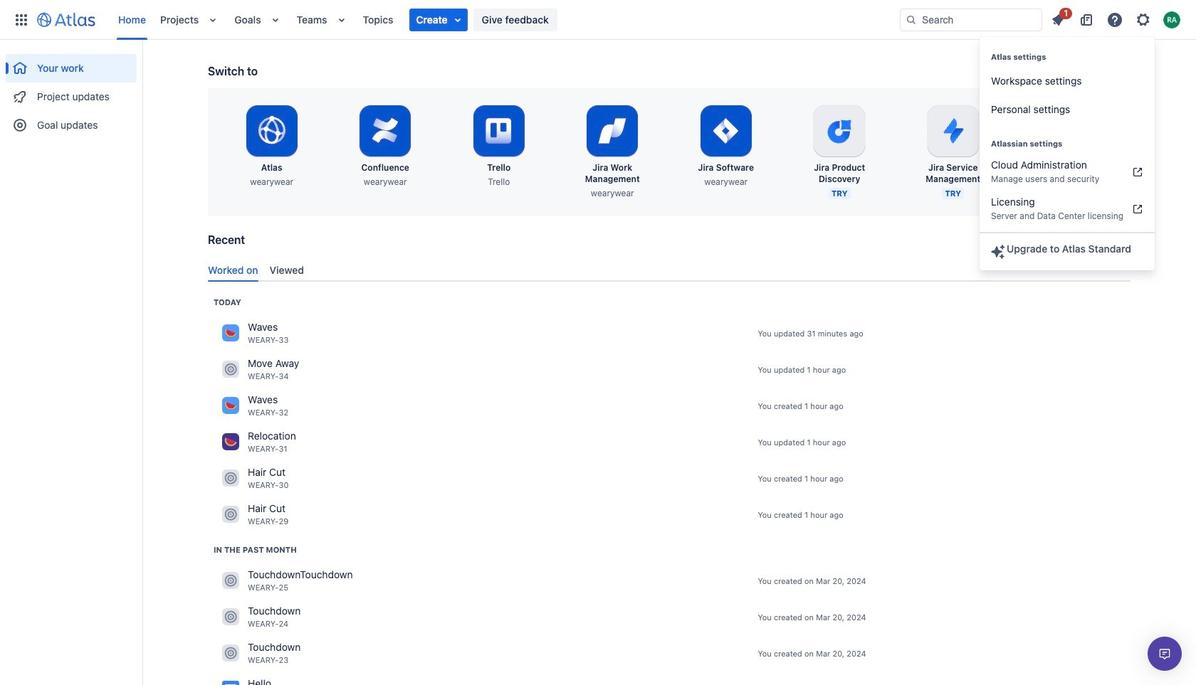 Task type: locate. For each thing, give the bounding box(es) containing it.
help image
[[1107, 11, 1124, 28]]

account image
[[1164, 11, 1181, 28]]

confluence image
[[222, 682, 239, 686]]

2 townsquare image from the top
[[222, 470, 239, 487]]

None search field
[[900, 8, 1043, 31]]

2 townsquare image from the top
[[222, 361, 239, 378]]

top element
[[9, 0, 900, 40]]

townsquare image
[[222, 325, 239, 342], [222, 361, 239, 378], [222, 434, 239, 451], [222, 507, 239, 524], [222, 609, 239, 626]]

4 townsquare image from the top
[[222, 507, 239, 524]]

list item
[[1046, 5, 1073, 31], [409, 8, 468, 31]]

townsquare image
[[222, 398, 239, 415], [222, 470, 239, 487], [222, 573, 239, 590], [222, 646, 239, 663]]

5 townsquare image from the top
[[222, 609, 239, 626]]

1 horizontal spatial list
[[1046, 5, 1188, 31]]

list
[[111, 0, 900, 40], [1046, 5, 1188, 31]]

0 horizontal spatial list item
[[409, 8, 468, 31]]

1 townsquare image from the top
[[222, 398, 239, 415]]

group
[[980, 37, 1155, 128], [6, 40, 137, 144], [980, 124, 1155, 232]]

switch to... image
[[13, 11, 30, 28]]

heading
[[980, 51, 1155, 63], [980, 138, 1155, 150], [214, 297, 241, 308], [214, 545, 297, 556]]

tab list
[[202, 258, 1137, 282]]

notifications image
[[1050, 11, 1067, 28]]

atlas paid feature image
[[990, 244, 1007, 261]]

settings image
[[1135, 11, 1153, 28]]

banner
[[0, 0, 1197, 40]]

Search field
[[900, 8, 1043, 31]]

open intercom messenger image
[[1157, 646, 1174, 663]]



Task type: describe. For each thing, give the bounding box(es) containing it.
1 horizontal spatial list item
[[1046, 5, 1073, 31]]

search image
[[906, 14, 917, 25]]

Filter by title field
[[1006, 235, 1130, 255]]

3 townsquare image from the top
[[222, 434, 239, 451]]

settings image
[[1050, 114, 1084, 148]]

list item inside top element
[[409, 8, 468, 31]]

1 townsquare image from the top
[[222, 325, 239, 342]]

4 townsquare image from the top
[[222, 646, 239, 663]]

0 horizontal spatial list
[[111, 0, 900, 40]]

3 townsquare image from the top
[[222, 573, 239, 590]]

search image
[[1010, 239, 1021, 250]]



Task type: vqa. For each thing, say whether or not it's contained in the screenshot.
Reverse sort order Image
no



